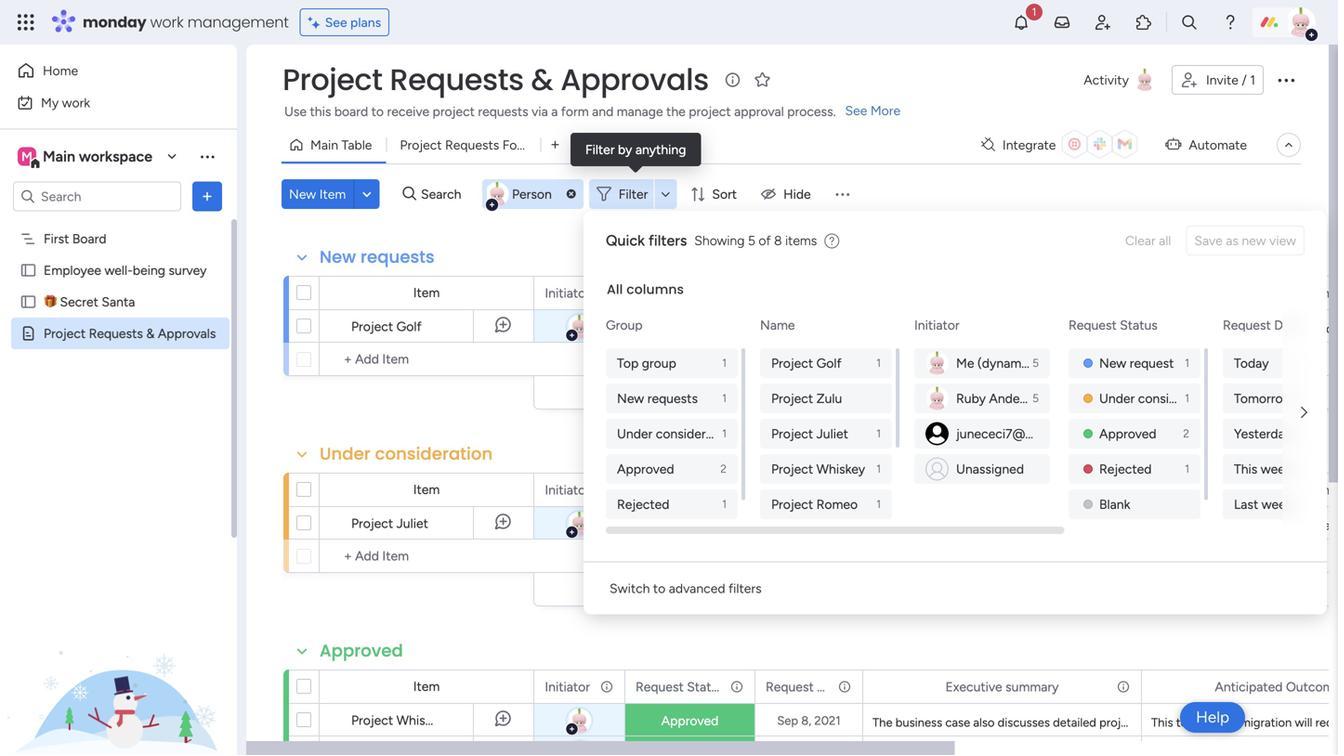Task type: locate. For each thing, give the bounding box(es) containing it.
2
[[1183, 427, 1190, 441], [721, 462, 727, 476]]

approved
[[1099, 426, 1157, 442], [617, 461, 674, 477], [320, 639, 403, 663], [661, 713, 719, 729]]

under
[[1099, 391, 1135, 407], [617, 426, 653, 442], [320, 442, 371, 466], [633, 516, 668, 532]]

new inside group group
[[617, 391, 644, 407]]

0 vertical spatial golf
[[396, 319, 422, 335]]

this up last on the bottom
[[1234, 461, 1258, 477]]

request date up "8," on the right of page
[[766, 679, 845, 695]]

0 vertical spatial work
[[150, 12, 184, 33]]

new
[[289, 186, 316, 202], [320, 245, 356, 269], [1099, 355, 1127, 371], [617, 391, 644, 407]]

5 up junececi7@gmail.com at bottom
[[1033, 392, 1039, 405]]

apps image
[[1135, 13, 1153, 32]]

switch to advanced filters
[[610, 581, 762, 597]]

under inside the "request status" group
[[1099, 391, 1135, 407]]

project requests & approvals up via
[[283, 59, 709, 100]]

anticipated up measures, at the bottom of page
[[1215, 679, 1283, 695]]

2 summary from the top
[[1006, 679, 1059, 695]]

project golf up project zulu
[[771, 355, 842, 371]]

anticipated down the save as new view
[[1215, 285, 1283, 301]]

executive
[[946, 482, 1002, 498], [946, 679, 1002, 695]]

golf down new requests field
[[396, 319, 422, 335]]

whiskey inside name 'group'
[[817, 461, 865, 477]]

requests inside project requests form button
[[445, 137, 499, 153]]

person button
[[482, 179, 583, 212]]

1 horizontal spatial options image
[[836, 671, 849, 703]]

requests
[[390, 59, 524, 100], [445, 137, 499, 153], [89, 326, 143, 342]]

will down the view
[[1295, 322, 1313, 336]]

approvals up the manage
[[560, 59, 709, 100]]

1 vertical spatial filters
[[729, 581, 762, 597]]

see left more
[[845, 103, 867, 118]]

1 executive summary field from the top
[[941, 480, 1064, 500]]

0 vertical spatial see
[[325, 14, 347, 30]]

2 vertical spatial outcome
[[1286, 679, 1338, 695]]

0 vertical spatial request date
[[1223, 317, 1302, 333]]

save
[[1195, 233, 1223, 249]]

new requests down angle down image
[[320, 245, 435, 269]]

filter inside popup button
[[619, 186, 648, 202]]

item
[[319, 186, 346, 202], [413, 285, 440, 301], [413, 482, 440, 498], [413, 679, 440, 695]]

request for 1st request status field from the top
[[636, 285, 684, 301]]

all right clear
[[1159, 233, 1171, 249]]

via
[[532, 104, 548, 119]]

freely
[[1136, 519, 1167, 533]]

also for analyzes
[[984, 322, 1005, 336]]

areas
[[1275, 519, 1304, 533], [1308, 519, 1336, 533]]

lottie animation element
[[0, 568, 237, 756]]

1 vertical spatial redu
[[1316, 716, 1338, 730]]

survey
[[169, 263, 207, 278]]

initiator group
[[914, 349, 1085, 484]]

advanced
[[669, 581, 725, 597]]

+ Add Item text field
[[329, 349, 525, 371], [329, 546, 525, 568]]

project zulu
[[771, 391, 842, 407]]

1 executive from the top
[[946, 482, 1002, 498]]

Initiator field
[[540, 283, 595, 303], [540, 480, 595, 500], [540, 677, 595, 697]]

main left 'table'
[[310, 137, 338, 153]]

and for manage
[[592, 104, 614, 119]]

1 vertical spatial juliet
[[396, 516, 428, 532]]

date up sep 8, 2021
[[817, 679, 845, 695]]

new requests inside group group
[[617, 391, 698, 407]]

project inside button
[[400, 137, 442, 153]]

0 vertical spatial summary
[[1006, 482, 1059, 498]]

2021 down romeo
[[817, 517, 843, 532]]

options image for request date
[[836, 671, 849, 703]]

0 vertical spatial &
[[531, 59, 553, 100]]

new down main table button
[[289, 186, 316, 202]]

requests for "project requests & approvals" field on the top of the page
[[390, 59, 524, 100]]

0 horizontal spatial new requests
[[320, 245, 435, 269]]

home
[[43, 63, 78, 79]]

2 vertical spatial 5
[[1033, 392, 1039, 405]]

juliet down zulu
[[817, 426, 848, 442]]

Request Date field
[[761, 480, 845, 500], [761, 677, 845, 697]]

project whiskey down approved "field"
[[351, 713, 445, 729]]

outcome up measur
[[1286, 285, 1338, 301]]

executive summary for 2nd executive summary field from the top
[[946, 679, 1059, 695]]

filter by anything
[[585, 142, 686, 158]]

project down project zulu
[[771, 426, 813, 442]]

ruby anderson image
[[485, 182, 509, 206]]

project down receive
[[400, 137, 442, 153]]

golf inside name 'group'
[[817, 355, 842, 371]]

1 vertical spatial 5
[[1033, 356, 1039, 370]]

project left "allow"
[[897, 519, 937, 533]]

1 outcome from the top
[[1286, 285, 1338, 301]]

show board description image
[[722, 71, 744, 89]]

Search field
[[416, 181, 472, 207]]

taking out crime, open more areas 
[[1151, 519, 1338, 533]]

2 vertical spatial date
[[817, 679, 845, 695]]

2 areas from the left
[[1308, 519, 1336, 533]]

see plans
[[325, 14, 381, 30]]

work right my
[[62, 95, 90, 111]]

filter left by
[[585, 142, 615, 158]]

1 summary from the top
[[1006, 482, 1059, 498]]

1 vertical spatial see
[[845, 103, 867, 118]]

outcome up assum
[[1286, 679, 1338, 695]]

1 vertical spatial request date field
[[761, 677, 845, 697]]

request date
[[1223, 317, 1302, 333], [766, 482, 845, 498], [766, 679, 845, 695]]

1 options image from the left
[[729, 671, 742, 703]]

v2 ellipsis image
[[258, 731, 273, 756]]

options image
[[1275, 69, 1297, 91], [198, 187, 217, 206], [599, 671, 612, 703], [1115, 671, 1128, 703]]

1 migration from the top
[[1241, 322, 1292, 336]]

list box containing first board
[[0, 219, 237, 600]]

1 vertical spatial rejected
[[617, 497, 670, 513]]

approved inside approved "field"
[[320, 639, 403, 663]]

analyzes
[[1008, 322, 1055, 336]]

0 vertical spatial executive
[[946, 482, 1002, 498]]

project romeo
[[771, 497, 858, 513]]

1 horizontal spatial all
[[1240, 519, 1251, 533]]

1 horizontal spatial filters
[[729, 581, 762, 597]]

executive summary for 2nd executive summary field from the bottom
[[946, 482, 1059, 498]]

0 vertical spatial anticipated outcome field
[[1210, 283, 1338, 303]]

feasibility
[[896, 322, 948, 336]]

new request
[[1099, 355, 1174, 371]]

request date inside all columns dialog
[[1223, 317, 1302, 333]]

new requests down group
[[617, 391, 698, 407]]

rejected inside the "request status" group
[[1099, 461, 1152, 477]]

monday work management
[[83, 12, 289, 33]]

0 vertical spatial also
[[984, 322, 1005, 336]]

8,
[[801, 714, 812, 729]]

form
[[503, 137, 533, 153]]

column information image
[[599, 286, 614, 301], [599, 483, 614, 498], [730, 483, 744, 498], [1116, 483, 1131, 498], [599, 680, 614, 695]]

0 horizontal spatial requests
[[361, 245, 435, 269]]

main inside workspace selection 'element'
[[43, 148, 75, 165]]

& up via
[[531, 59, 553, 100]]

and right form
[[592, 104, 614, 119]]

anticipated outcome down the view
[[1215, 285, 1338, 301]]

request status for 1st request status field from the top
[[636, 285, 725, 301]]

1 vertical spatial summary
[[1006, 679, 1059, 695]]

1 vertical spatial executive summary field
[[941, 677, 1064, 697]]

main inside button
[[310, 137, 338, 153]]

autopilot image
[[1166, 132, 1182, 156]]

1 horizontal spatial project golf
[[771, 355, 842, 371]]

0 horizontal spatial project golf
[[351, 319, 422, 335]]

approvals inside list box
[[158, 326, 216, 342]]

1 vertical spatial and
[[1170, 519, 1190, 533]]

to right board
[[371, 104, 384, 119]]

0 horizontal spatial rejected
[[617, 497, 670, 513]]

cit
[[1328, 519, 1338, 533]]

Project Requests & Approvals field
[[278, 59, 713, 100]]

15,
[[799, 517, 814, 532]]

work for monday
[[150, 12, 184, 33]]

0 horizontal spatial all
[[1159, 233, 1171, 249]]

ruby anderson image right the help image
[[1286, 7, 1316, 37]]

5 left of
[[748, 233, 755, 249]]

0 horizontal spatial filters
[[649, 232, 687, 250]]

work
[[150, 12, 184, 33], [62, 95, 90, 111]]

requests down santa at the left of page
[[89, 326, 143, 342]]

1 horizontal spatial new requests
[[617, 391, 698, 407]]

to inside use this board to receive project requests via a form and manage the project approval process. see more
[[371, 104, 384, 119]]

new requests inside field
[[320, 245, 435, 269]]

1 anticipated from the top
[[1215, 285, 1283, 301]]

0 vertical spatial initiator field
[[540, 283, 595, 303]]

0 horizontal spatial see
[[325, 14, 347, 30]]

public board image
[[20, 262, 37, 279]]

ruby anderson image left ruby
[[926, 387, 949, 410]]

1 horizontal spatial main
[[310, 137, 338, 153]]

start conversation image
[[473, 737, 533, 756]]

areas right more
[[1308, 519, 1336, 533]]

1 areas from the left
[[1275, 519, 1304, 533]]

1 vertical spatial project whiskey
[[351, 713, 445, 729]]

filter button
[[589, 179, 677, 209]]

2 vertical spatial will
[[1295, 716, 1313, 730]]

date for 1st request date field from the top of the page
[[817, 482, 845, 498]]

measur
[[1300, 322, 1338, 336]]

the inside use this board to receive project requests via a form and manage the project approval process. see more
[[666, 104, 686, 119]]

0 vertical spatial will
[[1295, 322, 1313, 336]]

1 vertical spatial migration
[[1241, 716, 1292, 730]]

workspace image
[[18, 146, 36, 167]]

project up the new request
[[1124, 322, 1163, 336]]

juliet
[[817, 426, 848, 442], [396, 516, 428, 532]]

2021
[[817, 517, 843, 532], [815, 714, 841, 729]]

request for 2nd request status field from the bottom
[[636, 482, 684, 498]]

0 vertical spatial week
[[1261, 461, 1292, 477]]

column information image for request date
[[837, 680, 852, 695]]

0 vertical spatial anticipated
[[1215, 285, 1283, 301]]

1 vertical spatial will
[[940, 519, 957, 533]]

2 the from the top
[[873, 716, 893, 730]]

request status
[[636, 285, 725, 301], [1069, 317, 1158, 333], [636, 482, 725, 498], [636, 679, 725, 695]]

0 vertical spatial technology
[[1176, 322, 1238, 336]]

1 vertical spatial + add item text field
[[329, 546, 525, 568]]

options image
[[729, 671, 742, 703], [836, 671, 849, 703]]

this up the request
[[1151, 322, 1173, 336]]

1 vertical spatial week
[[1262, 497, 1292, 513]]

top group
[[617, 355, 676, 371]]

areas right "open"
[[1275, 519, 1304, 533]]

filters right "advanced"
[[729, 581, 762, 597]]

consideration inside field
[[375, 442, 493, 466]]

all columns dialog
[[584, 211, 1338, 696]]

option
[[0, 222, 237, 226]]

see more link
[[843, 101, 903, 120]]

1 vertical spatial all
[[1240, 519, 1251, 533]]

new down the feasibility study also analyzes in detail the project objectives, performance measur
[[1099, 355, 1127, 371]]

1 vertical spatial requests
[[361, 245, 435, 269]]

this right dec 15, 2021
[[873, 519, 895, 533]]

to left move
[[1089, 519, 1100, 533]]

1 horizontal spatial whiskey
[[817, 461, 865, 477]]

item for under consideration
[[413, 482, 440, 498]]

list box
[[0, 219, 237, 600]]

2 executive summary from the top
[[946, 679, 1059, 695]]

0 vertical spatial the
[[873, 322, 893, 336]]

rejected up switch
[[617, 497, 670, 513]]

summary for 2nd executive summary field from the top
[[1006, 679, 1059, 695]]

sep 8, 2021
[[777, 714, 841, 729]]

0 horizontal spatial and
[[592, 104, 614, 119]]

in
[[1058, 322, 1067, 336]]

1 vertical spatial request status field
[[631, 480, 725, 500]]

filter for filter
[[619, 186, 648, 202]]

switch
[[610, 581, 650, 597]]

activity button
[[1076, 65, 1164, 95]]

0 vertical spatial 2
[[1183, 427, 1190, 441]]

requests down "project requests & approvals" field on the top of the page
[[478, 104, 528, 119]]

whiskey up romeo
[[817, 461, 865, 477]]

1 request date field from the top
[[761, 480, 845, 500]]

sort
[[712, 186, 737, 202]]

filter for filter by anything
[[585, 142, 615, 158]]

performance up today
[[1228, 322, 1297, 336]]

approved inside group group
[[617, 461, 674, 477]]

Anticipated Outcome field
[[1210, 283, 1338, 303], [1210, 480, 1338, 500], [1210, 677, 1338, 697]]

executive up case on the bottom right
[[946, 679, 1002, 695]]

1 vertical spatial 2
[[721, 462, 727, 476]]

allow
[[960, 519, 988, 533]]

juliet down under consideration field
[[396, 516, 428, 532]]

1 vertical spatial project golf
[[771, 355, 842, 371]]

initiator inside all columns dialog
[[914, 317, 960, 333]]

0 horizontal spatial filter
[[585, 142, 615, 158]]

0 horizontal spatial work
[[62, 95, 90, 111]]

work right monday
[[150, 12, 184, 33]]

technology
[[1176, 322, 1238, 336], [1176, 716, 1238, 730]]

junececi7@gmail.com image
[[926, 422, 949, 446]]

1 this technology migration will redu from the top
[[1151, 322, 1338, 336]]

main workspace
[[43, 148, 152, 165]]

request status inside all columns dialog
[[1069, 317, 1158, 333]]

first board
[[44, 231, 106, 247]]

0 vertical spatial outcome
[[1286, 285, 1338, 301]]

search everything image
[[1180, 13, 1199, 32]]

week up more
[[1262, 497, 1292, 513]]

requests down 'v2 search' 'image'
[[361, 245, 435, 269]]

2021 for sep 8, 2021
[[815, 714, 841, 729]]

2 anticipated outcome field from the top
[[1210, 480, 1338, 500]]

anticipated outcome field down this week
[[1210, 480, 1338, 500]]

summary up the city
[[1006, 482, 1059, 498]]

lottie animation image
[[0, 568, 237, 756]]

1 vertical spatial date
[[817, 482, 845, 498]]

anticipated outcome down this week
[[1215, 482, 1338, 498]]

whiskey
[[817, 461, 865, 477], [396, 713, 445, 729]]

requests inside use this board to receive project requests via a form and manage the project approval process. see more
[[478, 104, 528, 119]]

1 horizontal spatial 2
[[1183, 427, 1190, 441]]

work for my
[[62, 95, 90, 111]]

outcome up cit
[[1286, 482, 1338, 498]]

all down last on the bottom
[[1240, 519, 1251, 533]]

whiskey down approved "field"
[[396, 713, 445, 729]]

1 vertical spatial executive
[[946, 679, 1002, 695]]

1 executive summary from the top
[[946, 482, 1059, 498]]

0 vertical spatial request status field
[[631, 283, 725, 303]]

1 vertical spatial also
[[973, 716, 995, 730]]

2 vertical spatial initiator field
[[540, 677, 595, 697]]

also right case on the bottom right
[[973, 716, 995, 730]]

2 request status field from the top
[[631, 480, 725, 500]]

approved inside the "request status" group
[[1099, 426, 1157, 442]]

ruby anderson image left me
[[926, 352, 949, 375]]

0 vertical spatial executive summary field
[[941, 480, 1064, 500]]

ruby anderson image for ruby anderson
[[926, 387, 949, 410]]

executive summary field down unassigned
[[941, 480, 1064, 500]]

5 for me (dynamic)
[[1033, 356, 1039, 370]]

this inside the request date group
[[1234, 461, 1258, 477]]

ruby
[[956, 391, 986, 407]]

project requests form
[[400, 137, 533, 153]]

2021 right "8," on the right of page
[[815, 714, 841, 729]]

2 executive from the top
[[946, 679, 1002, 695]]

column information image for executive summary
[[1116, 680, 1131, 695]]

dec 15, 2021
[[775, 517, 843, 532]]

to
[[371, 104, 384, 119], [1089, 519, 1100, 533], [1193, 519, 1204, 533], [653, 581, 666, 597]]

anticipated outcome up measures, at the bottom of page
[[1215, 679, 1338, 695]]

1 initiator field from the top
[[540, 283, 595, 303]]

also for discusses
[[973, 716, 995, 730]]

5 down analyzes
[[1033, 356, 1039, 370]]

first
[[44, 231, 69, 247]]

anything
[[636, 142, 686, 158]]

performance right the goals,
[[1176, 716, 1246, 730]]

summary up discusses
[[1006, 679, 1059, 695]]

main
[[310, 137, 338, 153], [43, 148, 75, 165]]

invite members image
[[1094, 13, 1112, 32]]

2 technology from the top
[[1176, 716, 1238, 730]]

2 inside the "request status" group
[[1183, 427, 1190, 441]]

column information image
[[837, 483, 852, 498], [730, 680, 744, 695], [837, 680, 852, 695], [1116, 680, 1131, 695]]

1 vertical spatial &
[[146, 326, 155, 342]]

enjoy
[[1207, 519, 1237, 533]]

0 vertical spatial redu
[[1316, 322, 1338, 336]]

executive summary field up discusses
[[941, 677, 1064, 697]]

item for approved
[[413, 679, 440, 695]]

2 options image from the left
[[836, 671, 849, 703]]

work inside button
[[62, 95, 90, 111]]

main right the workspace image on the top left of page
[[43, 148, 75, 165]]

0 horizontal spatial 2
[[721, 462, 727, 476]]

approvals down survey
[[158, 326, 216, 342]]

1 horizontal spatial juliet
[[817, 426, 848, 442]]

request status for first request status field from the bottom of the page
[[636, 679, 725, 695]]

collapse board header image
[[1282, 138, 1296, 152]]

this
[[310, 104, 331, 119]]

Under consideration field
[[315, 442, 497, 467]]

ruby anderson image
[[1286, 7, 1316, 37], [926, 352, 949, 375], [926, 387, 949, 410]]

help image
[[1221, 13, 1240, 32]]

consideration inside the "request status" group
[[1138, 391, 1218, 407]]

my
[[41, 95, 59, 111]]

and inside use this board to receive project requests via a form and manage the project approval process. see more
[[592, 104, 614, 119]]

project golf down new requests field
[[351, 319, 422, 335]]

2022
[[811, 320, 839, 335]]

plans
[[350, 14, 381, 30]]

migration up today
[[1241, 322, 1292, 336]]

new inside field
[[320, 245, 356, 269]]

this
[[1151, 322, 1173, 336], [1234, 461, 1258, 477], [873, 519, 895, 533], [1151, 716, 1173, 730]]

anticipated outcome field down the view
[[1210, 283, 1338, 303]]

0 vertical spatial anticipated outcome
[[1215, 285, 1338, 301]]

the left business
[[873, 716, 893, 730]]

today
[[1234, 355, 1269, 371]]

2 vertical spatial anticipated outcome
[[1215, 679, 1338, 695]]

0 horizontal spatial project juliet
[[351, 516, 428, 532]]

outcome
[[1286, 285, 1338, 301], [1286, 482, 1338, 498], [1286, 679, 1338, 695]]

Request Status field
[[631, 283, 725, 303], [631, 480, 725, 500], [631, 677, 725, 697]]

project whiskey up project romeo
[[771, 461, 865, 477]]

new down top
[[617, 391, 644, 407]]

0 vertical spatial 5
[[748, 233, 755, 249]]

1 horizontal spatial rejected
[[1099, 461, 1152, 477]]

(dynamic)
[[978, 355, 1036, 371]]

golf up zulu
[[817, 355, 842, 371]]

1 horizontal spatial filter
[[619, 186, 648, 202]]

use
[[284, 104, 307, 119]]

consideration inside group group
[[656, 426, 735, 442]]

executive summary up discusses
[[946, 679, 1059, 695]]

Executive summary field
[[941, 480, 1064, 500], [941, 677, 1064, 697]]

anticipated down this week
[[1215, 482, 1283, 498]]

arrow down image
[[655, 183, 677, 205]]

request date field up "8," on the right of page
[[761, 677, 845, 697]]

and right "freely"
[[1170, 519, 1190, 533]]

1 vertical spatial anticipated outcome
[[1215, 482, 1338, 498]]

0 vertical spatial + add item text field
[[329, 349, 525, 371]]

filters
[[649, 232, 687, 250], [729, 581, 762, 597]]

3 anticipated outcome field from the top
[[1210, 677, 1338, 697]]

1 the from the top
[[873, 322, 893, 336]]

well-
[[104, 263, 133, 278]]

0 vertical spatial project requests & approvals
[[283, 59, 709, 100]]

1 horizontal spatial &
[[531, 59, 553, 100]]

1 horizontal spatial and
[[1170, 519, 1190, 533]]

week up the last week
[[1261, 461, 1292, 477]]

1 vertical spatial anticipated
[[1215, 482, 1283, 498]]

project up dec
[[771, 497, 813, 513]]

3 request status field from the top
[[631, 677, 725, 697]]

consideration
[[1138, 391, 1218, 407], [656, 426, 735, 442], [375, 442, 493, 466], [672, 516, 751, 532]]

executive down unassigned
[[946, 482, 1002, 498]]

see
[[325, 14, 347, 30], [845, 103, 867, 118]]

will left "allow"
[[940, 519, 957, 533]]

save as new view button
[[1186, 226, 1305, 256]]

new down new item
[[320, 245, 356, 269]]

project
[[433, 104, 475, 119], [689, 104, 731, 119], [1124, 322, 1163, 336], [897, 519, 937, 533], [1100, 716, 1139, 730]]

request status group
[[1069, 349, 1218, 520]]

migration right help
[[1241, 716, 1292, 730]]

new requests
[[320, 245, 435, 269], [617, 391, 698, 407]]

0 vertical spatial new requests
[[320, 245, 435, 269]]

requests down group
[[648, 391, 698, 407]]

performance
[[1228, 322, 1297, 336], [1176, 716, 1246, 730]]

will right help button
[[1295, 716, 1313, 730]]

measures,
[[1249, 716, 1303, 730]]

1 vertical spatial approvals
[[158, 326, 216, 342]]

1 vertical spatial technology
[[1176, 716, 1238, 730]]

0 vertical spatial this technology migration will redu
[[1151, 322, 1338, 336]]

requests left form
[[445, 137, 499, 153]]

group
[[606, 317, 643, 333]]

0 vertical spatial project golf
[[351, 319, 422, 335]]

1 vertical spatial filter
[[619, 186, 648, 202]]

0 vertical spatial request date field
[[761, 480, 845, 500]]



Task type: vqa. For each thing, say whether or not it's contained in the screenshot.


Task type: describe. For each thing, give the bounding box(es) containing it.
project juliet inside name 'group'
[[771, 426, 848, 442]]

monday
[[83, 12, 146, 33]]

new
[[1242, 233, 1266, 249]]

see plans button
[[300, 8, 390, 36]]

more
[[871, 103, 901, 118]]

form
[[561, 104, 589, 119]]

menu image
[[833, 185, 852, 204]]

open
[[1246, 519, 1274, 533]]

v2 search image
[[403, 184, 416, 205]]

activity
[[1084, 72, 1129, 88]]

ruby anderson
[[956, 391, 1045, 407]]

column information image for request status
[[730, 680, 744, 695]]

the for the feasibility study also analyzes in detail the project objectives, performance measur
[[873, 322, 893, 336]]

1 vertical spatial project juliet
[[351, 516, 428, 532]]

2 anticipated from the top
[[1215, 482, 1283, 498]]

this left help button
[[1151, 716, 1173, 730]]

2021 for dec 15, 2021
[[817, 517, 843, 532]]

taking
[[1151, 519, 1186, 533]]

2 initiator field from the top
[[540, 480, 595, 500]]

initiator for second initiator field from the bottom of the page
[[545, 482, 590, 498]]

main for main table
[[310, 137, 338, 153]]

the business case also discusses detailed project goals, performance measures, assum
[[873, 716, 1338, 730]]

request for 1st request date field from the top of the page
[[766, 482, 814, 498]]

all columns
[[607, 281, 684, 299]]

Search in workspace field
[[39, 186, 155, 207]]

1 request status field from the top
[[631, 283, 725, 303]]

clear all button
[[1118, 226, 1179, 256]]

new item
[[289, 186, 346, 202]]

summary for 2nd executive summary field from the bottom
[[1006, 482, 1059, 498]]

initiator for third initiator field from the bottom of the page
[[545, 285, 590, 301]]

request date group
[[1223, 349, 1338, 696]]

project left the goals,
[[1100, 716, 1139, 730]]

sort button
[[682, 179, 748, 209]]

1 vertical spatial project requests & approvals
[[44, 326, 216, 342]]

main table
[[310, 137, 372, 153]]

the down the last week
[[1254, 519, 1272, 533]]

5 for ruby anderson
[[1033, 392, 1039, 405]]

🎁 secret santa
[[44, 294, 135, 310]]

2 executive summary field from the top
[[941, 677, 1064, 697]]

dapulse close image
[[567, 189, 576, 199]]

🎁
[[44, 294, 57, 310]]

requests for project requests form button
[[445, 137, 499, 153]]

project up project romeo
[[771, 461, 813, 477]]

juliet inside name 'group'
[[817, 426, 848, 442]]

project golf inside name 'group'
[[771, 355, 842, 371]]

0 horizontal spatial project whiskey
[[351, 713, 445, 729]]

person
[[512, 186, 552, 202]]

workspace
[[79, 148, 152, 165]]

the for the business case also discusses detailed project goals, performance measures, assum
[[873, 716, 893, 730]]

2 inside group group
[[721, 462, 727, 476]]

0 horizontal spatial golf
[[396, 319, 422, 335]]

help
[[1196, 708, 1230, 727]]

new inside the "request status" group
[[1099, 355, 1127, 371]]

goals,
[[1142, 716, 1173, 730]]

dapulse integrations image
[[981, 138, 995, 152]]

initiator for 1st initiator field from the bottom
[[545, 679, 590, 695]]

employee
[[44, 263, 101, 278]]

discusses
[[998, 716, 1050, 730]]

2 this technology migration will redu from the top
[[1151, 716, 1338, 730]]

city
[[1012, 519, 1032, 533]]

board
[[72, 231, 106, 247]]

requests inside group group
[[648, 391, 698, 407]]

approval
[[734, 104, 784, 119]]

1 horizontal spatial project requests & approvals
[[283, 59, 709, 100]]

executive for 2nd executive summary field from the bottom
[[946, 482, 1002, 498]]

1 technology from the top
[[1176, 322, 1238, 336]]

1 vertical spatial performance
[[1176, 716, 1246, 730]]

project down new requests field
[[351, 319, 393, 335]]

add view image
[[551, 138, 559, 152]]

project down 🎁
[[44, 326, 86, 342]]

project down approved "field"
[[351, 713, 393, 729]]

new item button
[[282, 179, 353, 209]]

under inside group group
[[617, 426, 653, 442]]

group
[[642, 355, 676, 371]]

/
[[1242, 72, 1247, 88]]

study
[[951, 322, 981, 336]]

request
[[1130, 355, 1174, 371]]

a
[[551, 104, 558, 119]]

1 image
[[1026, 1, 1043, 22]]

manage
[[617, 104, 663, 119]]

anderson
[[989, 391, 1045, 407]]

request for first request status field from the bottom of the page
[[636, 679, 684, 695]]

as
[[1226, 233, 1239, 249]]

detail
[[1070, 322, 1100, 336]]

date for second request date field
[[817, 679, 845, 695]]

showing
[[695, 233, 745, 249]]

invite / 1 button
[[1172, 65, 1264, 95]]

3 initiator field from the top
[[540, 677, 595, 697]]

by
[[618, 142, 632, 158]]

2 migration from the top
[[1241, 716, 1292, 730]]

3 anticipated from the top
[[1215, 679, 1283, 695]]

integrate
[[1003, 137, 1056, 153]]

move
[[1103, 519, 1133, 533]]

junececi7@gmail.com
[[956, 426, 1085, 442]]

project whiskey inside name 'group'
[[771, 461, 865, 477]]

sep
[[777, 714, 798, 729]]

week for last week
[[1262, 497, 1292, 513]]

select product image
[[17, 13, 35, 32]]

2 vertical spatial requests
[[89, 326, 143, 342]]

angle down image
[[362, 187, 371, 201]]

ruby anderson image for me (dynamic)
[[926, 352, 949, 375]]

2 outcome from the top
[[1286, 482, 1338, 498]]

under consideration inside group group
[[617, 426, 735, 442]]

invite / 1
[[1206, 72, 1256, 88]]

zulu
[[817, 391, 842, 407]]

case
[[945, 716, 970, 730]]

status inside all columns dialog
[[1120, 317, 1158, 333]]

view
[[1270, 233, 1296, 249]]

to left enjoy
[[1193, 519, 1204, 533]]

request status for 2nd request status field from the bottom
[[636, 482, 725, 498]]

the right "detail"
[[1103, 322, 1121, 336]]

public board image
[[20, 293, 37, 311]]

0 horizontal spatial juliet
[[396, 516, 428, 532]]

2 redu from the top
[[1316, 716, 1338, 730]]

0 vertical spatial filters
[[649, 232, 687, 250]]

use this board to receive project requests via a form and manage the project approval process. see more
[[284, 103, 901, 119]]

New requests field
[[315, 245, 439, 270]]

add to favorites image
[[753, 70, 772, 89]]

5 inside quick filters showing 5 of 8 items
[[748, 233, 755, 249]]

filters inside button
[[729, 581, 762, 597]]

1 horizontal spatial approvals
[[560, 59, 709, 100]]

me (dynamic)
[[956, 355, 1036, 371]]

2 vertical spatial request date
[[766, 679, 845, 695]]

home button
[[11, 56, 200, 86]]

project up the this
[[283, 59, 382, 100]]

the feasibility study also analyzes in detail the project objectives, performance measur
[[873, 322, 1338, 336]]

project down show board description icon
[[689, 104, 731, 119]]

yesterday
[[1234, 426, 1292, 442]]

1 vertical spatial request date
[[766, 482, 845, 498]]

2 request date field from the top
[[761, 677, 845, 697]]

0 vertical spatial performance
[[1228, 322, 1297, 336]]

group group
[[606, 349, 742, 520]]

items
[[785, 233, 817, 249]]

1 vertical spatial whiskey
[[396, 713, 445, 729]]

jan 1, 2022
[[779, 320, 839, 335]]

jan
[[779, 320, 798, 335]]

rejected inside group group
[[617, 497, 670, 513]]

automate
[[1189, 137, 1247, 153]]

0 vertical spatial ruby anderson image
[[1286, 7, 1316, 37]]

see inside button
[[325, 14, 347, 30]]

crime,
[[1210, 519, 1243, 533]]

all inside button
[[1159, 233, 1171, 249]]

learn more image
[[825, 233, 839, 250]]

inbox image
[[1053, 13, 1072, 32]]

under consideration inside field
[[320, 442, 493, 466]]

employee well-being survey
[[44, 263, 207, 278]]

blank
[[1099, 497, 1130, 513]]

2 + add item text field from the top
[[329, 546, 525, 568]]

last week
[[1234, 497, 1292, 513]]

this week
[[1234, 461, 1292, 477]]

last
[[1234, 497, 1259, 513]]

objectives,
[[1166, 322, 1225, 336]]

requests inside field
[[361, 245, 435, 269]]

1 + add item text field from the top
[[329, 349, 525, 371]]

dec
[[775, 517, 796, 532]]

new inside button
[[289, 186, 316, 202]]

date inside all columns dialog
[[1274, 317, 1302, 333]]

1,
[[801, 320, 808, 335]]

project down under consideration field
[[351, 516, 393, 532]]

notifications image
[[1012, 13, 1031, 32]]

item for new requests
[[413, 285, 440, 301]]

1 inside button
[[1250, 72, 1256, 88]]

1 anticipated outcome from the top
[[1215, 285, 1338, 301]]

workspace options image
[[198, 147, 217, 166]]

item inside new item button
[[319, 186, 346, 202]]

unassigned
[[956, 461, 1024, 477]]

3 outcome from the top
[[1286, 679, 1338, 695]]

1 anticipated outcome field from the top
[[1210, 283, 1338, 303]]

santa
[[102, 294, 135, 310]]

switch to advanced filters button
[[602, 574, 769, 604]]

Approved field
[[315, 639, 408, 664]]

3 anticipated outcome from the top
[[1215, 679, 1338, 695]]

options image for request status
[[729, 671, 742, 703]]

tomorrow
[[1234, 391, 1293, 407]]

romeo
[[817, 497, 858, 513]]

8
[[774, 233, 782, 249]]

name group
[[760, 349, 896, 625]]

out
[[1189, 519, 1207, 533]]

request for second request date field
[[766, 679, 814, 695]]

main table button
[[282, 130, 386, 160]]

week for this week
[[1261, 461, 1292, 477]]

workspace selection element
[[18, 145, 155, 170]]

executive for 2nd executive summary field from the top
[[946, 679, 1002, 695]]

see inside use this board to receive project requests via a form and manage the project approval process. see more
[[845, 103, 867, 118]]

main for main workspace
[[43, 148, 75, 165]]

project up project requests form button
[[433, 104, 475, 119]]

the left cit
[[1307, 519, 1325, 533]]

and for to
[[1170, 519, 1190, 533]]

project down jan
[[771, 355, 813, 371]]

my work button
[[11, 88, 200, 118]]

members
[[1035, 519, 1086, 533]]

under consideration inside the "request status" group
[[1099, 391, 1218, 407]]

our
[[991, 519, 1009, 533]]

quick
[[606, 232, 645, 250]]

1 redu from the top
[[1316, 322, 1338, 336]]

under inside field
[[320, 442, 371, 466]]

project left zulu
[[771, 391, 813, 407]]

top
[[617, 355, 639, 371]]

2 anticipated outcome from the top
[[1215, 482, 1338, 498]]

to inside button
[[653, 581, 666, 597]]



